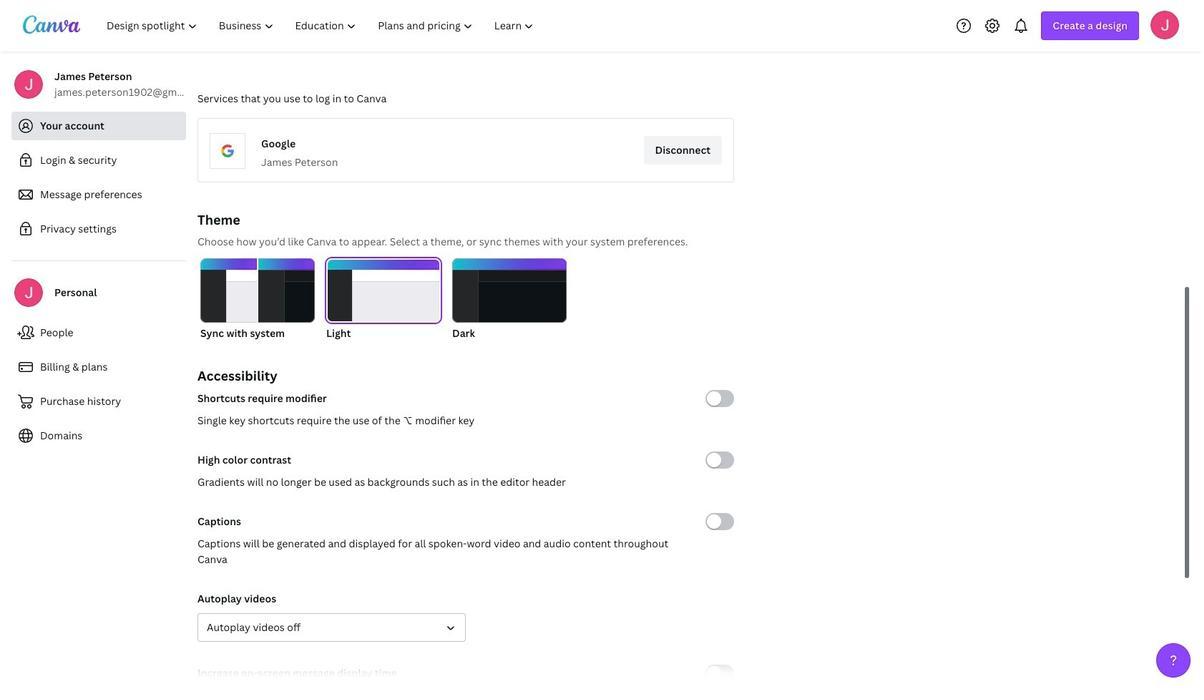 Task type: describe. For each thing, give the bounding box(es) containing it.
top level navigation element
[[97, 11, 546, 40]]



Task type: vqa. For each thing, say whether or not it's contained in the screenshot.
Canva Assistant image
no



Task type: locate. For each thing, give the bounding box(es) containing it.
None button
[[200, 258, 315, 341], [326, 258, 441, 341], [452, 258, 567, 341], [197, 613, 466, 642], [200, 258, 315, 341], [326, 258, 441, 341], [452, 258, 567, 341], [197, 613, 466, 642]]

james peterson image
[[1151, 10, 1179, 39]]



